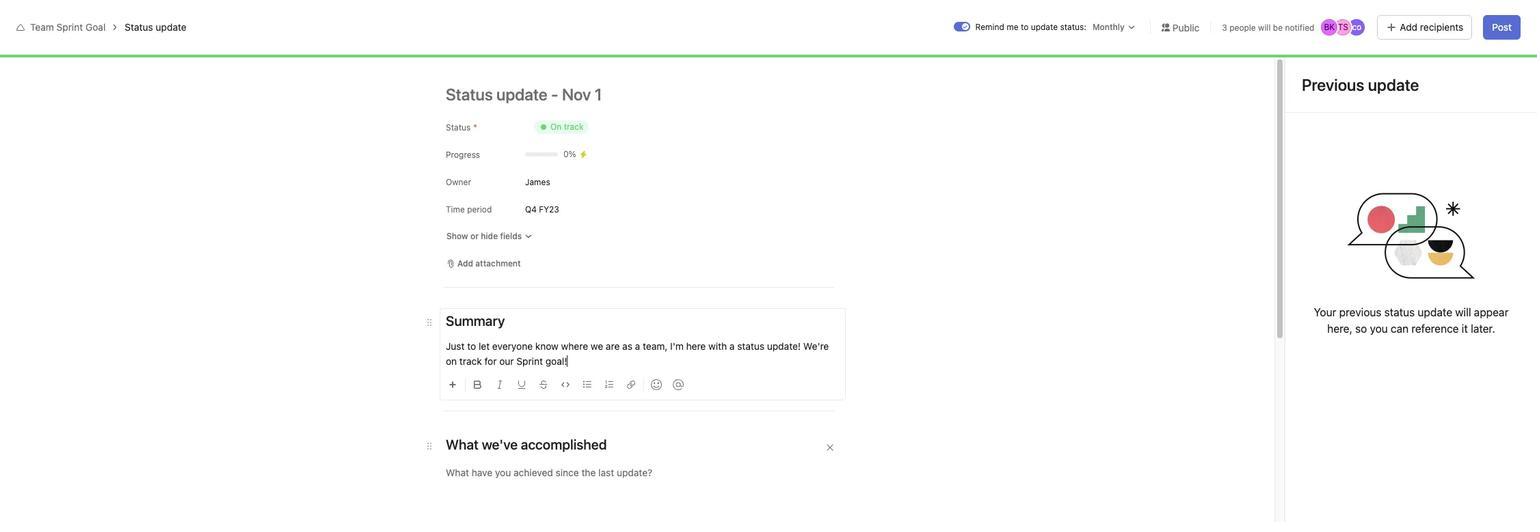 Task type: vqa. For each thing, say whether or not it's contained in the screenshot.
days
yes



Task type: locate. For each thing, give the bounding box(es) containing it.
0 horizontal spatial status
[[125, 21, 153, 33]]

bk right left
[[1324, 22, 1335, 32]]

post
[[1492, 21, 1512, 33]]

info
[[1472, 11, 1486, 21]]

1 horizontal spatial to
[[701, 325, 710, 336]]

update inside your previous status update will appear here, so you can reference it later.
[[1418, 306, 1453, 319]]

0 horizontal spatial what's
[[541, 172, 584, 187]]

to up here
[[701, 325, 710, 336]]

remove section image
[[826, 444, 834, 452]]

1 horizontal spatial what's
[[1337, 11, 1364, 21]]

switch
[[954, 22, 970, 31]]

1 vertical spatial to
[[701, 325, 710, 336]]

toolbar
[[443, 369, 845, 395]]

update
[[156, 21, 187, 33], [1031, 22, 1058, 32], [1418, 306, 1453, 319], [774, 325, 805, 336]]

monthly
[[1093, 22, 1125, 32]]

2 horizontal spatial add
[[1429, 11, 1444, 21]]

team up home
[[30, 21, 54, 33]]

team
[[30, 21, 54, 33], [225, 57, 258, 73]]

with
[[709, 341, 727, 352]]

bulleted list image
[[583, 381, 592, 389]]

status
[[1385, 306, 1415, 319], [737, 341, 765, 352]]

co down what's in my trial?
[[1352, 22, 1362, 32]]

0 vertical spatial will
[[1258, 22, 1271, 32]]

home link
[[8, 42, 156, 64]]

2 vertical spatial to
[[467, 341, 476, 352]]

show
[[447, 231, 468, 241]]

sub-
[[654, 325, 675, 336]]

a right as
[[635, 341, 640, 352]]

0 vertical spatial goals
[[291, 42, 315, 54]]

i'm
[[670, 341, 684, 352]]

2 horizontal spatial to
[[1021, 22, 1029, 32]]

bk right ja at the right of page
[[1428, 53, 1438, 63]]

in
[[1366, 11, 1373, 21]]

1 horizontal spatial sprint
[[517, 356, 543, 367]]

3
[[1222, 22, 1227, 32]]

what's in my trial?
[[1337, 11, 1408, 21]]

1 horizontal spatial status
[[1385, 306, 1415, 319]]

1 vertical spatial sprint
[[517, 356, 543, 367]]

can
[[1391, 323, 1409, 335]]

what's
[[1337, 11, 1364, 21], [541, 172, 584, 187]]

1 horizontal spatial goals
[[675, 325, 699, 336]]

0 horizontal spatial will
[[1258, 22, 1271, 32]]

we
[[591, 341, 603, 352]]

time
[[446, 204, 465, 215]]

track
[[564, 122, 584, 132], [460, 356, 482, 367]]

what's the status?
[[541, 172, 656, 187]]

co down recipients
[[1456, 53, 1465, 63]]

ts right ja at the right of page
[[1441, 53, 1452, 63]]

1 vertical spatial what's
[[541, 172, 584, 187]]

team sprint goal
[[30, 21, 106, 33]]

1 vertical spatial goals
[[675, 325, 699, 336]]

workspace
[[241, 42, 289, 54]]

0 horizontal spatial to
[[467, 341, 476, 352]]

what's left in at the right of the page
[[1337, 11, 1364, 21]]

0 horizontal spatial add
[[458, 258, 473, 269]]

we're
[[803, 341, 829, 352]]

what's inside button
[[1337, 11, 1364, 21]]

1 horizontal spatial status
[[446, 122, 471, 133]]

to inside just to let everyone know where we are as a team, i'm here with a status update! we're on track for our sprint goal!
[[467, 341, 476, 352]]

on track
[[551, 122, 584, 132]]

0 horizontal spatial track
[[460, 356, 482, 367]]

0 vertical spatial what's
[[1337, 11, 1364, 21]]

status
[[125, 21, 153, 33], [446, 122, 471, 133]]

0 horizontal spatial bk
[[1324, 22, 1335, 32]]

status for status update
[[125, 21, 153, 33]]

0 vertical spatial co
[[1352, 22, 1362, 32]]

1 horizontal spatial team
[[225, 57, 258, 73]]

are
[[606, 341, 620, 352]]

sprint down the everyone
[[517, 356, 543, 367]]

0 horizontal spatial status
[[737, 341, 765, 352]]

a right with
[[730, 341, 735, 352]]

1 horizontal spatial add
[[1400, 21, 1418, 33]]

will left be
[[1258, 22, 1271, 32]]

1 vertical spatial will
[[1456, 306, 1471, 319]]

0 vertical spatial status
[[1385, 306, 1415, 319]]

remind
[[976, 22, 1005, 32]]

ts right left
[[1338, 22, 1349, 32]]

1 vertical spatial ts
[[1441, 53, 1452, 63]]

previous
[[1339, 306, 1382, 319]]

ts
[[1338, 22, 1349, 32], [1441, 53, 1452, 63]]

is
[[562, 452, 569, 464]]

bk
[[1324, 22, 1335, 32], [1428, 53, 1438, 63]]

status up can
[[1385, 306, 1415, 319]]

team,
[[643, 341, 668, 352]]

0 vertical spatial team
[[30, 21, 54, 33]]

0 horizontal spatial a
[[635, 341, 640, 352]]

will
[[1258, 22, 1271, 32], [1456, 306, 1471, 319]]

1 vertical spatial status
[[446, 122, 471, 133]]

status update
[[125, 21, 187, 33]]

trial?
[[1389, 11, 1408, 21]]

goal
[[85, 21, 106, 33]]

add inside dropdown button
[[458, 258, 473, 269]]

0 vertical spatial to
[[1021, 22, 1029, 32]]

17 days left
[[1279, 16, 1323, 26]]

goals for sub-
[[675, 325, 699, 336]]

fields
[[500, 231, 522, 241]]

my workspace goals link
[[225, 41, 315, 56]]

status left *
[[446, 122, 471, 133]]

1 horizontal spatial ts
[[1441, 53, 1452, 63]]

1 a from the left
[[635, 341, 640, 352]]

1 horizontal spatial track
[[564, 122, 584, 132]]

owner
[[446, 177, 471, 187]]

a
[[635, 341, 640, 352], [730, 341, 735, 352]]

add recipients
[[1400, 21, 1464, 33]]

0 horizontal spatial goals
[[291, 42, 315, 54]]

at mention image
[[673, 380, 684, 390]]

1 vertical spatial track
[[460, 356, 482, 367]]

goals
[[291, 42, 315, 54], [675, 325, 699, 336]]

me
[[1007, 22, 1019, 32]]

what's for what's in my trial?
[[1337, 11, 1364, 21]]

*
[[473, 122, 477, 133]]

to right me
[[1021, 22, 1029, 32]]

fy23
[[539, 204, 559, 214]]

0 vertical spatial status
[[125, 21, 153, 33]]

1 vertical spatial team
[[225, 57, 258, 73]]

what's down 0%
[[541, 172, 584, 187]]

1 horizontal spatial bk
[[1428, 53, 1438, 63]]

goals up sprint goal
[[291, 42, 315, 54]]

to left let
[[467, 341, 476, 352]]

hide
[[481, 231, 498, 241]]

1 vertical spatial co
[[1456, 53, 1465, 63]]

billing
[[1446, 11, 1469, 21]]

show or hide fields button
[[440, 227, 539, 246]]

1 horizontal spatial a
[[730, 341, 735, 352]]

as
[[622, 341, 632, 352]]

for
[[485, 356, 497, 367]]

days
[[1289, 16, 1308, 26]]

here
[[686, 341, 706, 352]]

2 a from the left
[[730, 341, 735, 352]]

goals up here
[[675, 325, 699, 336]]

monthly button
[[1089, 21, 1139, 34]]

to
[[1021, 22, 1029, 32], [701, 325, 710, 336], [467, 341, 476, 352]]

1 horizontal spatial will
[[1456, 306, 1471, 319]]

0 horizontal spatial team
[[30, 21, 54, 33]]

0 vertical spatial track
[[564, 122, 584, 132]]

status down automatically
[[737, 341, 765, 352]]

0 horizontal spatial ts
[[1338, 22, 1349, 32]]

add for add recipients
[[1400, 21, 1418, 33]]

0%
[[564, 149, 576, 159]]

status right goal
[[125, 21, 153, 33]]

0 horizontal spatial sprint
[[56, 21, 83, 33]]

0 vertical spatial bk
[[1324, 22, 1335, 32]]

will up it
[[1456, 306, 1471, 319]]

remind me to update status:
[[976, 22, 1087, 32]]

track inside dropdown button
[[564, 122, 584, 132]]

list box
[[607, 5, 936, 27]]

Title of update text field
[[446, 79, 856, 109]]

team for team sprint goal
[[225, 57, 258, 73]]

strikethrough image
[[540, 381, 548, 389]]

team down my
[[225, 57, 258, 73]]

link image
[[627, 381, 635, 389]]

q4 fy23
[[525, 204, 559, 214]]

this
[[808, 325, 824, 336]]

sprint left goal
[[56, 21, 83, 33]]

1 vertical spatial status
[[737, 341, 765, 352]]

reference
[[1412, 323, 1459, 335]]

add
[[1429, 11, 1444, 21], [1400, 21, 1418, 33], [458, 258, 473, 269]]

insert an object image
[[449, 381, 457, 389]]



Task type: describe. For each thing, give the bounding box(es) containing it.
Section title text field
[[446, 312, 505, 331]]

use sub-goals to automatically update this goal's progress.
[[635, 325, 897, 336]]

post button
[[1483, 15, 1521, 40]]

previous update
[[1302, 75, 1419, 94]]

status inside just to let everyone know where we are as a team, i'm here with a status update! we're on track for our sprint goal!
[[737, 341, 765, 352]]

you
[[1370, 323, 1388, 335]]

public
[[1173, 22, 1200, 33]]

people
[[1230, 22, 1256, 32]]

my workspace goals
[[225, 42, 315, 54]]

know
[[535, 341, 559, 352]]

sprint goal
[[262, 57, 330, 73]]

emoji image
[[651, 380, 662, 390]]

add billing info
[[1429, 11, 1486, 21]]

notified
[[1285, 22, 1315, 32]]

status *
[[446, 122, 477, 133]]

what's in my trial? button
[[1331, 7, 1414, 26]]

time period
[[446, 204, 492, 215]]

what's for what's the status?
[[541, 172, 584, 187]]

here,
[[1328, 323, 1353, 335]]

status:
[[1060, 22, 1087, 32]]

show or hide fields
[[447, 231, 522, 241]]

your
[[1314, 306, 1337, 319]]

0 vertical spatial ts
[[1338, 22, 1349, 32]]

my
[[225, 42, 238, 54]]

add for add attachment
[[458, 258, 473, 269]]

0 vertical spatial sprint
[[56, 21, 83, 33]]

underline image
[[518, 381, 526, 389]]

period
[[467, 204, 492, 215]]

team sprint goal
[[225, 57, 330, 73]]

description
[[541, 427, 599, 439]]

attachment
[[476, 258, 521, 269]]

1 horizontal spatial co
[[1456, 53, 1465, 63]]

this
[[541, 452, 560, 464]]

our
[[499, 356, 514, 367]]

benchmark!
[[610, 452, 672, 464]]

1 vertical spatial bk
[[1428, 53, 1438, 63]]

be
[[1273, 22, 1283, 32]]

code image
[[561, 381, 570, 389]]

track inside just to let everyone know where we are as a team, i'm here with a status update! we're on track for our sprint goal!
[[460, 356, 482, 367]]

0 horizontal spatial co
[[1352, 22, 1362, 32]]

will inside your previous status update will appear here, so you can reference it later.
[[1456, 306, 1471, 319]]

ja
[[1415, 53, 1424, 63]]

the
[[572, 452, 586, 464]]

add for add billing info
[[1429, 11, 1444, 21]]

Section title text field
[[446, 436, 607, 455]]

or
[[470, 231, 479, 241]]

share button
[[1475, 49, 1521, 68]]

your previous status update will appear here, so you can reference it later.
[[1314, 306, 1509, 335]]

3 people will be notified
[[1222, 22, 1315, 32]]

where
[[561, 341, 588, 352]]

left
[[1310, 16, 1323, 26]]

Goal name text field
[[530, 105, 1162, 154]]

17
[[1279, 16, 1287, 26]]

goals for workspace
[[291, 42, 315, 54]]

goal's
[[826, 325, 853, 336]]

bold image
[[474, 381, 482, 389]]

add attachment button
[[440, 254, 527, 274]]

appear
[[1474, 306, 1509, 319]]

goal!
[[546, 356, 567, 367]]

later.
[[1471, 323, 1495, 335]]

it
[[1462, 323, 1468, 335]]

team sprint goal link
[[30, 21, 106, 33]]

q4
[[525, 204, 537, 214]]

team for team sprint goal
[[30, 21, 54, 33]]

status inside your previous status update will appear here, so you can reference it later.
[[1385, 306, 1415, 319]]

my
[[1375, 11, 1387, 21]]

let
[[479, 341, 490, 352]]

progress.
[[855, 325, 897, 336]]

new
[[589, 452, 607, 464]]

just
[[446, 341, 465, 352]]

sprint inside just to let everyone know where we are as a team, i'm here with a status update! we're on track for our sprint goal!
[[517, 356, 543, 367]]

the status?
[[588, 172, 656, 187]]

numbered list image
[[605, 381, 613, 389]]

james
[[525, 177, 550, 187]]

on
[[551, 122, 562, 132]]

add billing info button
[[1422, 7, 1492, 26]]

status for status *
[[446, 122, 471, 133]]

progress
[[446, 150, 480, 160]]

share
[[1492, 53, 1515, 63]]

just to let everyone know where we are as a team, i'm here with a status update! we're on track for our sprint goal!
[[446, 341, 832, 367]]

recipients
[[1420, 21, 1464, 33]]

italics image
[[496, 381, 504, 389]]

update!
[[767, 341, 801, 352]]

add attachment
[[458, 258, 521, 269]]

so
[[1356, 323, 1367, 335]]

on
[[446, 356, 457, 367]]

home
[[36, 47, 62, 58]]

add recipients button
[[1378, 15, 1473, 40]]



